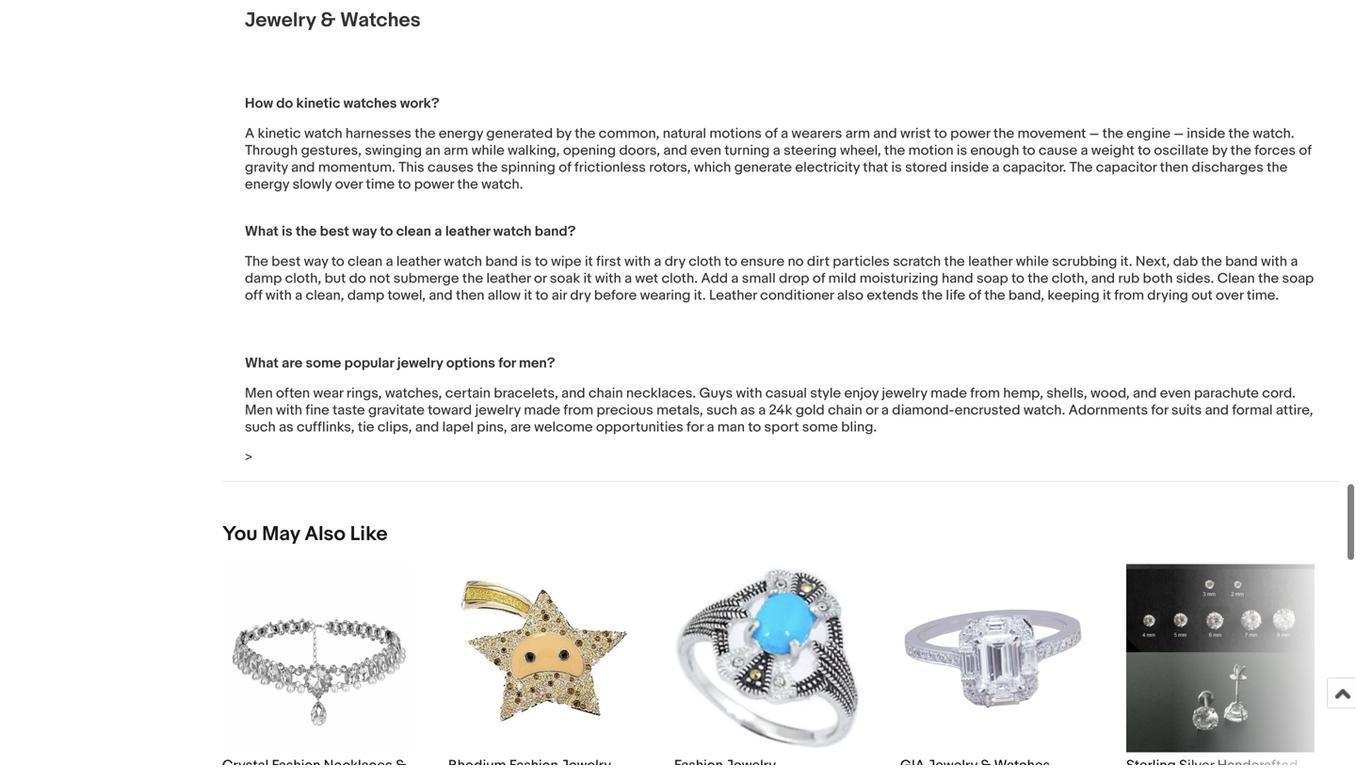 Task type: locate. For each thing, give the bounding box(es) containing it.
0 vertical spatial power
[[951, 125, 990, 142]]

kinetic right the a
[[258, 125, 301, 142]]

0 vertical spatial the
[[1070, 159, 1093, 176]]

inside up discharges
[[1187, 125, 1226, 142]]

some down style
[[802, 419, 838, 436]]

gravity
[[245, 159, 288, 176]]

from left precious on the bottom
[[564, 402, 594, 419]]

as left 24k
[[741, 402, 755, 419]]

0 horizontal spatial damp
[[245, 270, 282, 287]]

1 vertical spatial what
[[245, 355, 279, 372]]

0 vertical spatial best
[[320, 223, 349, 240]]

1 horizontal spatial some
[[802, 419, 838, 436]]

0 horizontal spatial band
[[485, 253, 518, 270]]

0 horizontal spatial while
[[472, 142, 505, 159]]

over right out
[[1216, 287, 1244, 304]]

towel,
[[388, 287, 426, 304]]

then inside a kinetic watch harnesses the energy generated by the common, natural motions of a wearers arm and wrist to power the movement — the engine — inside the watch. through gestures, swinging an arm while walking, opening doors, and even turning a steering wheel, the motion is enough to cause a weight to oscillate by the forces of gravity and momentum. this causes the spinning of frictionless rotors, which generate electricity that is stored inside a capacitor. the capacitor then discharges the energy slowly over time to power the watch.
[[1160, 159, 1189, 176]]

1 vertical spatial best
[[271, 253, 301, 270]]

1 soap from the left
[[977, 270, 1008, 287]]

0 horizontal spatial watch
[[304, 125, 342, 142]]

is down slowly
[[282, 223, 293, 240]]

power down an
[[414, 176, 454, 193]]

some inside men often wear rings, watches, certain bracelets, and chain necklaces. guys with casual style enjoy jewelry made from hemp, shells, wood, and even parachute cord. men with fine taste gravitate toward jewelry made from precious metals, such as a 24k gold chain or a diamond-encrusted watch. adornments for suits and formal attire, such as cufflinks, tie clips, and lapel pins, are welcome opportunities for a man to sport some bling.
[[802, 419, 838, 436]]

a right turning
[[773, 142, 781, 159]]

way
[[352, 223, 377, 240], [304, 253, 328, 270]]

a left clean,
[[295, 287, 303, 304]]

the up off
[[245, 253, 268, 270]]

1 vertical spatial the
[[245, 253, 268, 270]]

watch. right encrusted
[[1024, 402, 1066, 419]]

jewelry right enjoy
[[882, 385, 928, 402]]

off
[[245, 287, 262, 304]]

2 men from the top
[[245, 402, 273, 419]]

best up but
[[320, 223, 349, 240]]

1 horizontal spatial arm
[[846, 125, 870, 142]]

1 vertical spatial do
[[349, 270, 366, 287]]

energy up 'causes'
[[439, 125, 483, 142]]

a down what is the best way to clean a leather watch band?
[[386, 253, 393, 270]]

— right "cause" at top right
[[1090, 125, 1099, 142]]

a
[[781, 125, 788, 142], [773, 142, 781, 159], [1081, 142, 1088, 159], [992, 159, 1000, 176], [435, 223, 442, 240], [386, 253, 393, 270], [654, 253, 662, 270], [1291, 253, 1298, 270], [625, 270, 632, 287], [731, 270, 739, 287], [295, 287, 303, 304], [758, 402, 766, 419], [882, 402, 889, 419], [707, 419, 714, 436]]

watch. up discharges
[[1253, 125, 1295, 142]]

1 vertical spatial it.
[[694, 287, 706, 304]]

made down "men?"
[[524, 402, 560, 419]]

over left time
[[335, 176, 363, 193]]

clean
[[1218, 270, 1255, 287]]

0 horizontal spatial some
[[306, 355, 341, 372]]

1 horizontal spatial then
[[1160, 159, 1189, 176]]

an
[[425, 142, 441, 159]]

both
[[1143, 270, 1173, 287]]

or right style
[[866, 402, 878, 419]]

1 horizontal spatial by
[[1212, 142, 1228, 159]]

cloth, right band,
[[1052, 270, 1088, 287]]

1 horizontal spatial cloth,
[[1052, 270, 1088, 287]]

some up wear
[[306, 355, 341, 372]]

arm
[[846, 125, 870, 142], [444, 142, 468, 159]]

of
[[765, 125, 778, 142], [1299, 142, 1312, 159], [559, 159, 571, 176], [813, 270, 825, 287], [969, 287, 981, 304]]

a left capacitor.
[[992, 159, 1000, 176]]

the left life
[[922, 287, 943, 304]]

0 horizontal spatial watch.
[[481, 176, 523, 193]]

from
[[1114, 287, 1144, 304], [970, 385, 1000, 402], [564, 402, 594, 419]]

watch down what is the best way to clean a leather watch band?
[[444, 253, 482, 270]]

way up not
[[352, 223, 377, 240]]

—
[[1090, 125, 1099, 142], [1174, 125, 1184, 142]]

the best way to clean a leather watch band is to wipe it first with a dry cloth to ensure no dirt particles scratch the leather while scrubbing it. next, dab the band with a damp cloth, but do not submerge the leather or soak it with a wet cloth. add a small drop of mild moisturizing hand soap to the cloth, and rub both sides. clean the soap off with a clean, damp towel, and then allow it to air dry before wearing it. leather conditioner also extends the life of the band, keeping it from drying out over time.
[[245, 253, 1314, 304]]

1 vertical spatial are
[[510, 419, 531, 436]]

0 vertical spatial watch
[[304, 125, 342, 142]]

a left the wearers
[[781, 125, 788, 142]]

keeping
[[1048, 287, 1100, 304]]

cord.
[[1262, 385, 1296, 402]]

wheel,
[[840, 142, 881, 159]]

1 horizontal spatial even
[[1160, 385, 1191, 402]]

are
[[282, 355, 303, 372], [510, 419, 531, 436]]

work?
[[400, 95, 440, 112]]

2 horizontal spatial watch.
[[1253, 125, 1295, 142]]

2 horizontal spatial watch
[[493, 223, 532, 240]]

energy down through
[[245, 176, 289, 193]]

by right generated
[[556, 125, 572, 142]]

1 horizontal spatial or
[[866, 402, 878, 419]]

dry
[[665, 253, 686, 270], [570, 287, 591, 304]]

slowly
[[293, 176, 332, 193]]

1 horizontal spatial —
[[1174, 125, 1184, 142]]

best left but
[[271, 253, 301, 270]]

pins,
[[477, 419, 507, 436]]

to up clean,
[[331, 253, 345, 270]]

by
[[556, 125, 572, 142], [1212, 142, 1228, 159]]

the left band,
[[985, 287, 1006, 304]]

or inside the best way to clean a leather watch band is to wipe it first with a dry cloth to ensure no dirt particles scratch the leather while scrubbing it. next, dab the band with a damp cloth, but do not submerge the leather or soak it with a wet cloth. add a small drop of mild moisturizing hand soap to the cloth, and rub both sides. clean the soap off with a clean, damp towel, and then allow it to air dry before wearing it. leather conditioner also extends the life of the band, keeping it from drying out over time.
[[534, 270, 547, 287]]

attire,
[[1276, 402, 1314, 419]]

band up time.
[[1226, 253, 1258, 270]]

to left "cause" at top right
[[1023, 142, 1036, 159]]

clean
[[396, 223, 431, 240], [348, 253, 383, 270]]

of up generate
[[765, 125, 778, 142]]

necklaces.
[[626, 385, 696, 402]]

for left suits
[[1151, 402, 1168, 419]]

the down work?
[[415, 125, 436, 142]]

then
[[1160, 159, 1189, 176], [456, 287, 485, 304]]

arm right an
[[444, 142, 468, 159]]

is left wipe
[[521, 253, 532, 270]]

tie
[[358, 419, 374, 436]]

men?
[[519, 355, 555, 372]]

0 horizontal spatial —
[[1090, 125, 1099, 142]]

are inside men often wear rings, watches, certain bracelets, and chain necklaces. guys with casual style enjoy jewelry made from hemp, shells, wood, and even parachute cord. men with fine taste gravitate toward jewelry made from precious metals, such as a 24k gold chain or a diamond-encrusted watch. adornments for suits and formal attire, such as cufflinks, tie clips, and lapel pins, are welcome opportunities for a man to sport some bling.
[[510, 419, 531, 436]]

clean right but
[[348, 253, 383, 270]]

causes
[[428, 159, 474, 176]]

1 vertical spatial even
[[1160, 385, 1191, 402]]

0 vertical spatial watch.
[[1253, 125, 1295, 142]]

what down the gravity
[[245, 223, 279, 240]]

chain
[[589, 385, 623, 402], [828, 402, 863, 419]]

0 horizontal spatial from
[[564, 402, 594, 419]]

or left 'soak'
[[534, 270, 547, 287]]

1 vertical spatial inside
[[951, 159, 989, 176]]

watch inside a kinetic watch harnesses the energy generated by the common, natural motions of a wearers arm and wrist to power the movement — the engine — inside the watch. through gestures, swinging an arm while walking, opening doors, and even turning a steering wheel, the motion is enough to cause a weight to oscillate by the forces of gravity and momentum. this causes the spinning of frictionless rotors, which generate electricity that is stored inside a capacitor. the capacitor then discharges the energy slowly over time to power the watch.
[[304, 125, 342, 142]]

0 vertical spatial some
[[306, 355, 341, 372]]

parachute
[[1194, 385, 1259, 402]]

1 vertical spatial or
[[866, 402, 878, 419]]

1 horizontal spatial band
[[1226, 253, 1258, 270]]

0 horizontal spatial soap
[[977, 270, 1008, 287]]

leather up band,
[[968, 253, 1013, 270]]

1 horizontal spatial watch
[[444, 253, 482, 270]]

1 vertical spatial kinetic
[[258, 125, 301, 142]]

1 horizontal spatial over
[[1216, 287, 1244, 304]]

energy
[[439, 125, 483, 142], [245, 176, 289, 193]]

1 horizontal spatial soap
[[1282, 270, 1314, 287]]

of left mild
[[813, 270, 825, 287]]

a left cloth.
[[654, 253, 662, 270]]

even left parachute
[[1160, 385, 1191, 402]]

watch.
[[1253, 125, 1295, 142], [481, 176, 523, 193], [1024, 402, 1066, 419]]

watch left band? at the top left of page
[[493, 223, 532, 240]]

fine
[[306, 402, 329, 419]]

1 horizontal spatial the
[[1070, 159, 1093, 176]]

over inside the best way to clean a leather watch band is to wipe it first with a dry cloth to ensure no dirt particles scratch the leather while scrubbing it. next, dab the band with a damp cloth, but do not submerge the leather or soak it with a wet cloth. add a small drop of mild moisturizing hand soap to the cloth, and rub both sides. clean the soap off with a clean, damp towel, and then allow it to air dry before wearing it. leather conditioner also extends the life of the band, keeping it from drying out over time.
[[1216, 287, 1244, 304]]

with right the first
[[625, 253, 651, 270]]

it
[[585, 253, 593, 270], [584, 270, 592, 287], [524, 287, 532, 304], [1103, 287, 1111, 304]]

1 horizontal spatial while
[[1016, 253, 1049, 270]]

momentum.
[[318, 159, 396, 176]]

dry right air
[[570, 287, 591, 304]]

from inside the best way to clean a leather watch band is to wipe it first with a dry cloth to ensure no dirt particles scratch the leather while scrubbing it. next, dab the band with a damp cloth, but do not submerge the leather or soak it with a wet cloth. add a small drop of mild moisturizing hand soap to the cloth, and rub both sides. clean the soap off with a clean, damp towel, and then allow it to air dry before wearing it. leather conditioner also extends the life of the band, keeping it from drying out over time.
[[1114, 287, 1144, 304]]

enjoy
[[844, 385, 879, 402]]

1 men from the top
[[245, 385, 273, 402]]

is inside the best way to clean a leather watch band is to wipe it first with a dry cloth to ensure no dirt particles scratch the leather while scrubbing it. next, dab the band with a damp cloth, but do not submerge the leather or soak it with a wet cloth. add a small drop of mild moisturizing hand soap to the cloth, and rub both sides. clean the soap off with a clean, damp towel, and then allow it to air dry before wearing it. leather conditioner also extends the life of the band, keeping it from drying out over time.
[[521, 253, 532, 270]]

1 what from the top
[[245, 223, 279, 240]]

while inside a kinetic watch harnesses the energy generated by the common, natural motions of a wearers arm and wrist to power the movement — the engine — inside the watch. through gestures, swinging an arm while walking, opening doors, and even turning a steering wheel, the motion is enough to cause a weight to oscillate by the forces of gravity and momentum. this causes the spinning of frictionless rotors, which generate electricity that is stored inside a capacitor. the capacitor then discharges the energy slowly over time to power the watch.
[[472, 142, 505, 159]]

way inside the best way to clean a leather watch band is to wipe it first with a dry cloth to ensure no dirt particles scratch the leather while scrubbing it. next, dab the band with a damp cloth, but do not submerge the leather or soak it with a wet cloth. add a small drop of mild moisturizing hand soap to the cloth, and rub both sides. clean the soap off with a clean, damp towel, and then allow it to air dry before wearing it. leather conditioner also extends the life of the band, keeping it from drying out over time.
[[304, 253, 328, 270]]

power right wrist
[[951, 125, 990, 142]]

fashion jewelry image
[[674, 565, 863, 753]]

or
[[534, 270, 547, 287], [866, 402, 878, 419]]

gold
[[796, 402, 825, 419]]

1 vertical spatial over
[[1216, 287, 1244, 304]]

0 horizontal spatial by
[[556, 125, 572, 142]]

0 horizontal spatial jewelry
[[397, 355, 443, 372]]

while up band,
[[1016, 253, 1049, 270]]

0 horizontal spatial cloth,
[[285, 270, 321, 287]]

to left keeping
[[1012, 270, 1025, 287]]

2 horizontal spatial jewelry
[[882, 385, 928, 402]]

inside right stored
[[951, 159, 989, 176]]

are right pins,
[[510, 419, 531, 436]]

rub
[[1118, 270, 1140, 287]]

scrubbing
[[1052, 253, 1117, 270]]

even
[[691, 142, 721, 159], [1160, 385, 1191, 402]]

2 horizontal spatial from
[[1114, 287, 1144, 304]]

1 horizontal spatial watch.
[[1024, 402, 1066, 419]]

1 horizontal spatial energy
[[439, 125, 483, 142]]

bracelets,
[[494, 385, 558, 402]]

spinning
[[501, 159, 556, 176]]

swinging
[[365, 142, 422, 159]]

0 vertical spatial what
[[245, 223, 279, 240]]

dry left cloth
[[665, 253, 686, 270]]

1 horizontal spatial inside
[[1187, 125, 1226, 142]]

air
[[552, 287, 567, 304]]

0 horizontal spatial best
[[271, 253, 301, 270]]

0 vertical spatial or
[[534, 270, 547, 287]]

bling.
[[841, 419, 877, 436]]

0 horizontal spatial or
[[534, 270, 547, 287]]

jewelry
[[245, 8, 316, 32]]

lapel
[[442, 419, 474, 436]]

0 horizontal spatial way
[[304, 253, 328, 270]]

way up clean,
[[304, 253, 328, 270]]

best inside the best way to clean a leather watch band is to wipe it first with a dry cloth to ensure no dirt particles scratch the leather while scrubbing it. next, dab the band with a damp cloth, but do not submerge the leather or soak it with a wet cloth. add a small drop of mild moisturizing hand soap to the cloth, and rub both sides. clean the soap off with a clean, damp towel, and then allow it to air dry before wearing it. leather conditioner also extends the life of the band, keeping it from drying out over time.
[[271, 253, 301, 270]]

for left the man
[[687, 419, 704, 436]]

wear
[[313, 385, 343, 402]]

soap right time.
[[1282, 270, 1314, 287]]

crystal fashion necklaces & pendants image
[[222, 565, 411, 753]]

weight
[[1091, 142, 1135, 159]]

0 horizontal spatial dry
[[570, 287, 591, 304]]

0 vertical spatial while
[[472, 142, 505, 159]]

0 vertical spatial over
[[335, 176, 363, 193]]

wearers
[[792, 125, 842, 142]]

0 vertical spatial then
[[1160, 159, 1189, 176]]

>
[[245, 449, 253, 466]]

1 vertical spatial while
[[1016, 253, 1049, 270]]

are up often on the bottom
[[282, 355, 303, 372]]

life
[[946, 287, 966, 304]]

allow
[[488, 287, 521, 304]]

conditioner
[[760, 287, 834, 304]]

of right life
[[969, 287, 981, 304]]

and
[[873, 125, 897, 142], [663, 142, 687, 159], [291, 159, 315, 176], [1091, 270, 1115, 287], [429, 287, 453, 304], [562, 385, 585, 402], [1133, 385, 1157, 402], [1205, 402, 1229, 419], [415, 419, 439, 436]]

even inside men often wear rings, watches, certain bracelets, and chain necklaces. guys with casual style enjoy jewelry made from hemp, shells, wood, and even parachute cord. men with fine taste gravitate toward jewelry made from precious metals, such as a 24k gold chain or a diamond-encrusted watch. adornments for suits and formal attire, such as cufflinks, tie clips, and lapel pins, are welcome opportunities for a man to sport some bling.
[[1160, 385, 1191, 402]]

0 horizontal spatial the
[[245, 253, 268, 270]]

adornments
[[1069, 402, 1148, 419]]

cloth,
[[285, 270, 321, 287], [1052, 270, 1088, 287]]

1 horizontal spatial it.
[[1121, 253, 1133, 270]]

soak
[[550, 270, 580, 287]]

0 horizontal spatial then
[[456, 287, 485, 304]]

mild
[[829, 270, 857, 287]]

made left hemp,
[[931, 385, 967, 402]]

0 horizontal spatial such
[[245, 419, 276, 436]]

the left allow
[[462, 270, 483, 287]]

0 horizontal spatial clean
[[348, 253, 383, 270]]

1 horizontal spatial dry
[[665, 253, 686, 270]]

cause
[[1039, 142, 1078, 159]]

0 horizontal spatial over
[[335, 176, 363, 193]]

damp
[[245, 270, 282, 287], [347, 287, 384, 304]]

jewelry up the 'watches,'
[[397, 355, 443, 372]]

2 what from the top
[[245, 355, 279, 372]]

1 vertical spatial some
[[802, 419, 838, 436]]

2 vertical spatial watch.
[[1024, 402, 1066, 419]]

then left allow
[[456, 287, 485, 304]]

1 horizontal spatial damp
[[347, 287, 384, 304]]

2 horizontal spatial for
[[1151, 402, 1168, 419]]

1 vertical spatial clean
[[348, 253, 383, 270]]

electricity
[[795, 159, 860, 176]]

the up life
[[944, 253, 965, 270]]

0 horizontal spatial even
[[691, 142, 721, 159]]

from left drying
[[1114, 287, 1144, 304]]

cloth, left but
[[285, 270, 321, 287]]

do right "how" in the top of the page
[[276, 95, 293, 112]]

the inside the best way to clean a leather watch band is to wipe it first with a dry cloth to ensure no dirt particles scratch the leather while scrubbing it. next, dab the band with a damp cloth, but do not submerge the leather or soak it with a wet cloth. add a small drop of mild moisturizing hand soap to the cloth, and rub both sides. clean the soap off with a clean, damp towel, and then allow it to air dry before wearing it. leather conditioner also extends the life of the band, keeping it from drying out over time.
[[245, 253, 268, 270]]

0 vertical spatial do
[[276, 95, 293, 112]]

leather down what is the best way to clean a leather watch band?
[[396, 253, 441, 270]]

band?
[[535, 223, 576, 240]]

0 vertical spatial even
[[691, 142, 721, 159]]

chain up opportunities
[[589, 385, 623, 402]]

1 vertical spatial power
[[414, 176, 454, 193]]

drying
[[1148, 287, 1189, 304]]

watch down the how do kinetic watches work?
[[304, 125, 342, 142]]

a up submerge
[[435, 223, 442, 240]]

a
[[245, 125, 255, 142]]

hand
[[942, 270, 974, 287]]

it right 'soak'
[[584, 270, 592, 287]]

kinetic inside a kinetic watch harnesses the energy generated by the common, natural motions of a wearers arm and wrist to power the movement — the engine — inside the watch. through gestures, swinging an arm while walking, opening doors, and even turning a steering wheel, the motion is enough to cause a weight to oscillate by the forces of gravity and momentum. this causes the spinning of frictionless rotors, which generate electricity that is stored inside a capacitor. the capacitor then discharges the energy slowly over time to power the watch.
[[258, 125, 301, 142]]

2 soap from the left
[[1282, 270, 1314, 287]]

often
[[276, 385, 310, 402]]

even left turning
[[691, 142, 721, 159]]

2 vertical spatial watch
[[444, 253, 482, 270]]

it. left next,
[[1121, 253, 1133, 270]]



Task type: vqa. For each thing, say whether or not it's contained in the screenshot.
1st 'Brand' from the top
no



Task type: describe. For each thing, give the bounding box(es) containing it.
welcome
[[534, 419, 593, 436]]

wrist
[[900, 125, 931, 142]]

natural
[[663, 125, 706, 142]]

0 vertical spatial clean
[[396, 223, 431, 240]]

1 horizontal spatial way
[[352, 223, 377, 240]]

it right allow
[[524, 287, 532, 304]]

movement
[[1018, 125, 1086, 142]]

a right add on the top right of the page
[[731, 270, 739, 287]]

to left air
[[536, 287, 549, 304]]

the right discharges
[[1267, 159, 1288, 176]]

forces
[[1255, 142, 1296, 159]]

taste
[[333, 402, 365, 419]]

metals,
[[657, 402, 703, 419]]

to inside men often wear rings, watches, certain bracelets, and chain necklaces. guys with casual style enjoy jewelry made from hemp, shells, wood, and even parachute cord. men with fine taste gravitate toward jewelry made from precious metals, such as a 24k gold chain or a diamond-encrusted watch. adornments for suits and formal attire, such as cufflinks, tie clips, and lapel pins, are welcome opportunities for a man to sport some bling.
[[748, 419, 761, 436]]

wearing
[[640, 287, 691, 304]]

certain
[[445, 385, 491, 402]]

the up capacitor.
[[994, 125, 1015, 142]]

then inside the best way to clean a leather watch band is to wipe it first with a dry cloth to ensure no dirt particles scratch the leather while scrubbing it. next, dab the band with a damp cloth, but do not submerge the leather or soak it with a wet cloth. add a small drop of mild moisturizing hand soap to the cloth, and rub both sides. clean the soap off with a clean, damp towel, and then allow it to air dry before wearing it. leather conditioner also extends the life of the band, keeping it from drying out over time.
[[456, 287, 485, 304]]

drop
[[779, 270, 810, 287]]

0 horizontal spatial as
[[279, 419, 294, 436]]

jewelry & watches
[[245, 8, 421, 32]]

dab
[[1173, 253, 1198, 270]]

0 horizontal spatial inside
[[951, 159, 989, 176]]

no
[[788, 253, 804, 270]]

to left wipe
[[535, 253, 548, 270]]

harnesses
[[346, 125, 412, 142]]

0 horizontal spatial chain
[[589, 385, 623, 402]]

cloth
[[689, 253, 721, 270]]

0 horizontal spatial do
[[276, 95, 293, 112]]

toward
[[428, 402, 472, 419]]

1 vertical spatial watch.
[[481, 176, 523, 193]]

and left rub
[[1091, 270, 1115, 287]]

with left fine
[[276, 402, 302, 419]]

what for what are some popular jewelry options for men?
[[245, 355, 279, 372]]

is right that
[[892, 159, 902, 176]]

1 horizontal spatial as
[[741, 402, 755, 419]]

that
[[863, 159, 888, 176]]

formal
[[1232, 402, 1273, 419]]

0 vertical spatial it.
[[1121, 253, 1133, 270]]

1 — from the left
[[1090, 125, 1099, 142]]

1 horizontal spatial chain
[[828, 402, 863, 419]]

and right "doors,"
[[663, 142, 687, 159]]

cloth.
[[662, 270, 698, 287]]

1 cloth, from the left
[[285, 270, 321, 287]]

clips,
[[378, 419, 412, 436]]

steering
[[784, 142, 837, 159]]

0 vertical spatial kinetic
[[296, 95, 340, 112]]

encrusted
[[955, 402, 1021, 419]]

gia jewelry & watches image
[[900, 606, 1089, 712]]

and left wrist
[[873, 125, 897, 142]]

the right this
[[457, 176, 478, 193]]

of right forces
[[1299, 142, 1312, 159]]

time
[[366, 176, 395, 193]]

rotors,
[[649, 159, 691, 176]]

with left wet
[[595, 270, 621, 287]]

1 horizontal spatial best
[[320, 223, 349, 240]]

of right spinning on the left of page
[[559, 159, 571, 176]]

time.
[[1247, 287, 1279, 304]]

clean,
[[306, 287, 344, 304]]

the left scrubbing
[[1028, 270, 1049, 287]]

1 vertical spatial watch
[[493, 223, 532, 240]]

0 horizontal spatial for
[[498, 355, 516, 372]]

like
[[350, 522, 388, 547]]

to right wrist
[[934, 125, 947, 142]]

wipe
[[551, 253, 582, 270]]

suits
[[1172, 402, 1202, 419]]

the down slowly
[[296, 223, 317, 240]]

gestures,
[[301, 142, 362, 159]]

which
[[694, 159, 731, 176]]

may
[[262, 522, 300, 547]]

man
[[718, 419, 745, 436]]

is right motion
[[957, 142, 967, 159]]

1 vertical spatial energy
[[245, 176, 289, 193]]

the up frictionless
[[575, 125, 596, 142]]

and right the gravity
[[291, 159, 315, 176]]

to right time
[[398, 176, 411, 193]]

the inside a kinetic watch harnesses the energy generated by the common, natural motions of a wearers arm and wrist to power the movement — the engine — inside the watch. through gestures, swinging an arm while walking, opening doors, and even turning a steering wheel, the motion is enough to cause a weight to oscillate by the forces of gravity and momentum. this causes the spinning of frictionless rotors, which generate electricity that is stored inside a capacitor. the capacitor then discharges the energy slowly over time to power the watch.
[[1070, 159, 1093, 176]]

do inside the best way to clean a leather watch band is to wipe it first with a dry cloth to ensure no dirt particles scratch the leather while scrubbing it. next, dab the band with a damp cloth, but do not submerge the leather or soak it with a wet cloth. add a small drop of mild moisturizing hand soap to the cloth, and rub both sides. clean the soap off with a clean, damp towel, and then allow it to air dry before wearing it. leather conditioner also extends the life of the band, keeping it from drying out over time.
[[349, 270, 366, 287]]

opening
[[563, 142, 616, 159]]

with right guys
[[736, 385, 762, 402]]

1 horizontal spatial from
[[970, 385, 1000, 402]]

1 horizontal spatial for
[[687, 419, 704, 436]]

particles
[[833, 253, 890, 270]]

a left 24k
[[758, 402, 766, 419]]

hemp,
[[1003, 385, 1044, 402]]

next,
[[1136, 253, 1170, 270]]

wet
[[635, 270, 659, 287]]

a right "cause" at top right
[[1081, 142, 1088, 159]]

and up welcome
[[562, 385, 585, 402]]

to down time
[[380, 223, 393, 240]]

ensure
[[741, 253, 785, 270]]

1 horizontal spatial power
[[951, 125, 990, 142]]

oscillate
[[1154, 142, 1209, 159]]

to right 'weight'
[[1138, 142, 1151, 159]]

0 horizontal spatial arm
[[444, 142, 468, 159]]

1 horizontal spatial jewelry
[[475, 402, 521, 419]]

precious
[[597, 402, 653, 419]]

rings,
[[347, 385, 382, 402]]

not
[[369, 270, 390, 287]]

opportunities
[[596, 419, 684, 436]]

stored
[[905, 159, 947, 176]]

gravitate
[[368, 402, 425, 419]]

0 horizontal spatial it.
[[694, 287, 706, 304]]

and right wood, on the right bottom
[[1133, 385, 1157, 402]]

it left the first
[[585, 253, 593, 270]]

walking,
[[508, 142, 560, 159]]

while inside the best way to clean a leather watch band is to wipe it first with a dry cloth to ensure no dirt particles scratch the leather while scrubbing it. next, dab the band with a damp cloth, but do not submerge the leather or soak it with a wet cloth. add a small drop of mild moisturizing hand soap to the cloth, and rub both sides. clean the soap off with a clean, damp towel, and then allow it to air dry before wearing it. leather conditioner also extends the life of the band, keeping it from drying out over time.
[[1016, 253, 1049, 270]]

with up time.
[[1261, 253, 1288, 270]]

extends
[[867, 287, 919, 304]]

popular
[[344, 355, 394, 372]]

the left forces
[[1231, 142, 1252, 159]]

the right the dab
[[1201, 253, 1222, 270]]

generate
[[734, 159, 792, 176]]

clean inside the best way to clean a leather watch band is to wipe it first with a dry cloth to ensure no dirt particles scratch the leather while scrubbing it. next, dab the band with a damp cloth, but do not submerge the leather or soak it with a wet cloth. add a small drop of mild moisturizing hand soap to the cloth, and rub both sides. clean the soap off with a clean, damp towel, and then allow it to air dry before wearing it. leather conditioner also extends the life of the band, keeping it from drying out over time.
[[348, 253, 383, 270]]

submerge
[[394, 270, 459, 287]]

0 horizontal spatial power
[[414, 176, 454, 193]]

motion
[[909, 142, 954, 159]]

you may also like
[[222, 522, 388, 547]]

even inside a kinetic watch harnesses the energy generated by the common, natural motions of a wearers arm and wrist to power the movement — the engine — inside the watch. through gestures, swinging an arm while walking, opening doors, and even turning a steering wheel, the motion is enough to cause a weight to oscillate by the forces of gravity and momentum. this causes the spinning of frictionless rotors, which generate electricity that is stored inside a capacitor. the capacitor then discharges the energy slowly over time to power the watch.
[[691, 142, 721, 159]]

doors,
[[619, 142, 660, 159]]

men often wear rings, watches, certain bracelets, and chain necklaces. guys with casual style enjoy jewelry made from hemp, shells, wood, and even parachute cord. men with fine taste gravitate toward jewelry made from precious metals, such as a 24k gold chain or a diamond-encrusted watch. adornments for suits and formal attire, such as cufflinks, tie clips, and lapel pins, are welcome opportunities for a man to sport some bling.
[[245, 385, 1314, 436]]

watches
[[340, 8, 421, 32]]

a right clean at the right
[[1291, 253, 1298, 270]]

capacitor.
[[1003, 159, 1066, 176]]

1 horizontal spatial such
[[707, 402, 737, 419]]

wood,
[[1091, 385, 1130, 402]]

add
[[701, 270, 728, 287]]

moisturizing
[[860, 270, 939, 287]]

or inside men often wear rings, watches, certain bracelets, and chain necklaces. guys with casual style enjoy jewelry made from hemp, shells, wood, and even parachute cord. men with fine taste gravitate toward jewelry made from precious metals, such as a 24k gold chain or a diamond-encrusted watch. adornments for suits and formal attire, such as cufflinks, tie clips, and lapel pins, are welcome opportunities for a man to sport some bling.
[[866, 402, 878, 419]]

the right wheel, in the right top of the page
[[884, 142, 905, 159]]

but
[[325, 270, 346, 287]]

sterling silver handcrafted earrings image
[[1127, 565, 1315, 753]]

a right enjoy
[[882, 402, 889, 419]]

0 horizontal spatial made
[[524, 402, 560, 419]]

1 vertical spatial dry
[[570, 287, 591, 304]]

leather left air
[[487, 270, 531, 287]]

and right towel,
[[429, 287, 453, 304]]

1 band from the left
[[485, 253, 518, 270]]

the right clean at the right
[[1258, 270, 1279, 287]]

2 band from the left
[[1226, 253, 1258, 270]]

motions
[[710, 125, 762, 142]]

this
[[399, 159, 425, 176]]

a left wet
[[625, 270, 632, 287]]

2 cloth, from the left
[[1052, 270, 1088, 287]]

0 vertical spatial energy
[[439, 125, 483, 142]]

turning
[[725, 142, 770, 159]]

the up discharges
[[1229, 125, 1250, 142]]

over inside a kinetic watch harnesses the energy generated by the common, natural motions of a wearers arm and wrist to power the movement — the engine — inside the watch. through gestures, swinging an arm while walking, opening doors, and even turning a steering wheel, the motion is enough to cause a weight to oscillate by the forces of gravity and momentum. this causes the spinning of frictionless rotors, which generate electricity that is stored inside a capacitor. the capacitor then discharges the energy slowly over time to power the watch.
[[335, 176, 363, 193]]

watch inside the best way to clean a leather watch band is to wipe it first with a dry cloth to ensure no dirt particles scratch the leather while scrubbing it. next, dab the band with a damp cloth, but do not submerge the leather or soak it with a wet cloth. add a small drop of mild moisturizing hand soap to the cloth, and rub both sides. clean the soap off with a clean, damp towel, and then allow it to air dry before wearing it. leather conditioner also extends the life of the band, keeping it from drying out over time.
[[444, 253, 482, 270]]

guys
[[699, 385, 733, 402]]

1 horizontal spatial made
[[931, 385, 967, 402]]

casual
[[766, 385, 807, 402]]

a left the man
[[707, 419, 714, 436]]

watches
[[344, 95, 397, 112]]

leather up submerge
[[445, 223, 490, 240]]

the left engine
[[1103, 125, 1124, 142]]

0 vertical spatial inside
[[1187, 125, 1226, 142]]

what for what is the best way to clean a leather watch band?
[[245, 223, 279, 240]]

and left lapel
[[415, 419, 439, 436]]

discharges
[[1192, 159, 1264, 176]]

small
[[742, 270, 776, 287]]

style
[[810, 385, 841, 402]]

and right suits
[[1205, 402, 1229, 419]]

2 — from the left
[[1174, 125, 1184, 142]]

with right off
[[266, 287, 292, 304]]

watch. inside men often wear rings, watches, certain bracelets, and chain necklaces. guys with casual style enjoy jewelry made from hemp, shells, wood, and even parachute cord. men with fine taste gravitate toward jewelry made from precious metals, such as a 24k gold chain or a diamond-encrusted watch. adornments for suits and formal attire, such as cufflinks, tie clips, and lapel pins, are welcome opportunities for a man to sport some bling.
[[1024, 402, 1066, 419]]

0 vertical spatial are
[[282, 355, 303, 372]]

to right cloth
[[725, 253, 738, 270]]

rhodium fashion jewelry image
[[448, 571, 637, 747]]

the right 'causes'
[[477, 159, 498, 176]]

it left rub
[[1103, 287, 1111, 304]]

cufflinks,
[[297, 419, 355, 436]]

&
[[320, 8, 336, 32]]



